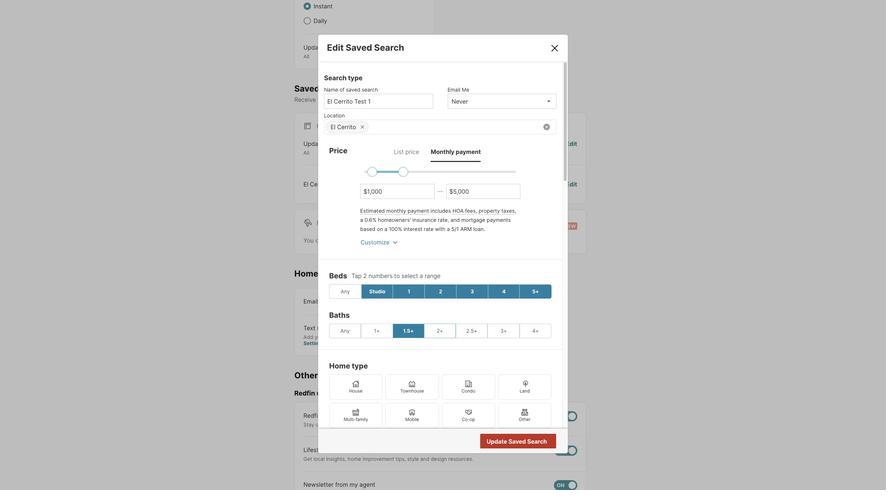 Task type: vqa. For each thing, say whether or not it's contained in the screenshot.
Update to the bottom
yes



Task type: describe. For each thing, give the bounding box(es) containing it.
email for email
[[304, 298, 318, 305]]

agent
[[360, 481, 375, 488]]

5+
[[532, 289, 539, 295]]

a left 5/1
[[447, 226, 450, 232]]

edit saved search element
[[327, 42, 541, 53]]

&
[[328, 447, 332, 454]]

3 checkbox
[[456, 284, 489, 299]]

for for for sale
[[317, 123, 328, 130]]

edit inside edit saved search dialog
[[327, 42, 344, 53]]

redfin for redfin updates
[[294, 390, 315, 397]]

test
[[331, 181, 343, 188]]

1 update types all from the top
[[304, 44, 341, 60]]

any for 1+
[[341, 328, 350, 334]]

1.5+ radio
[[393, 324, 425, 338]]

style
[[407, 456, 419, 462]]

1 vertical spatial searches
[[365, 237, 391, 244]]

el cerrito
[[331, 123, 356, 131]]

multi-
[[344, 417, 356, 422]]

customize
[[361, 239, 390, 246]]

a inside % homeowners' insurance rate, and mortgage payments based on a
[[385, 226, 388, 232]]

for sale
[[317, 123, 344, 130]]

in
[[363, 334, 368, 340]]

searching
[[408, 237, 435, 244]]

3
[[471, 289, 474, 295]]

redfin updates
[[294, 390, 343, 397]]

update inside 'button'
[[487, 438, 507, 445]]

el cerrito test 1
[[304, 181, 347, 188]]

Enter min text field
[[364, 188, 431, 195]]

update saved search button
[[480, 434, 556, 449]]

monthly payment
[[431, 148, 481, 155]]

3+ radio
[[488, 324, 520, 338]]

for rent
[[317, 219, 345, 227]]

other for other
[[519, 417, 531, 422]]

improvement
[[363, 456, 394, 462]]

newsletter
[[304, 481, 334, 488]]

you
[[304, 237, 314, 244]]

searches inside saved searches receive timely notifications based on your preferred search filters.
[[322, 83, 360, 94]]

price
[[329, 146, 348, 155]]

account
[[369, 334, 390, 340]]

hoa
[[453, 208, 464, 214]]

from
[[335, 481, 348, 488]]

how
[[417, 422, 427, 428]]

can
[[316, 237, 325, 244]]

1+ radio
[[361, 324, 393, 338]]

1 inside checkbox
[[408, 289, 410, 295]]

instant
[[314, 3, 333, 10]]

Multi-family checkbox
[[329, 403, 383, 429]]

select
[[402, 272, 418, 280]]

100
[[389, 226, 398, 232]]

me
[[462, 86, 470, 93]]

text (sms)
[[304, 324, 334, 332]]

5+ checkbox
[[520, 284, 552, 299]]

1 vertical spatial update
[[304, 140, 324, 148]]

name of saved search element
[[324, 83, 430, 94]]

email for email me
[[448, 86, 461, 93]]

updates
[[317, 390, 343, 397]]

on inside % homeowners' insurance rate, and mortgage payments based on a
[[377, 226, 383, 232]]

0.6
[[365, 217, 372, 223]]

tips,
[[396, 456, 406, 462]]

type for search type
[[348, 74, 363, 82]]

monthly payment element
[[431, 142, 481, 162]]

up
[[316, 422, 322, 428]]

4+ radio
[[520, 324, 552, 338]]

1 vertical spatial your
[[315, 334, 325, 340]]

estimated monthly payment includes hoa fees , property taxes
[[360, 208, 515, 214]]

you can create saved searches while searching for
[[304, 237, 446, 244]]

with inside edit saved search dialog
[[435, 226, 446, 232]]

based inside % homeowners' insurance rate, and mortgage payments based on a
[[360, 226, 376, 232]]

account settings
[[304, 334, 390, 346]]

of
[[340, 86, 345, 93]]

edit button for no emails
[[566, 180, 577, 189]]

estimated
[[360, 208, 385, 214]]

rate,
[[438, 217, 449, 223]]

no for no results
[[518, 438, 526, 445]]

daily
[[314, 17, 327, 24]]

co-
[[462, 417, 470, 422]]

notifications
[[336, 96, 370, 103]]

a inside , a
[[360, 217, 363, 223]]

sell
[[451, 422, 459, 428]]

email me
[[448, 86, 470, 93]]

type for home type
[[352, 362, 368, 370]]

0 horizontal spatial 2
[[363, 272, 367, 280]]

% inside % homeowners' insurance rate, and mortgage payments based on a
[[372, 217, 377, 223]]

2 update types all from the top
[[304, 140, 341, 156]]

for
[[437, 237, 445, 244]]

rate
[[424, 226, 434, 232]]

local
[[314, 456, 325, 462]]

on right always
[[419, 298, 426, 305]]

redfin news stay up to date on redfin's tools and features, how to buy or sell a home, and connect with an agent.
[[304, 412, 547, 428]]

home type
[[329, 362, 368, 370]]

edit button for update types
[[566, 140, 577, 156]]

for for for rent
[[317, 219, 328, 227]]

house
[[349, 388, 363, 394]]

4
[[502, 289, 506, 295]]

2 all from the top
[[304, 150, 309, 156]]

% homeowners' insurance rate, and mortgage payments based on a
[[360, 217, 511, 232]]

name of saved search
[[324, 86, 378, 93]]

Any checkbox
[[329, 284, 362, 299]]

1.5+
[[403, 328, 414, 334]]

beds
[[329, 272, 347, 280]]

list box inside edit saved search dialog
[[448, 94, 557, 109]]

, a
[[360, 208, 516, 223]]

minimum price slider
[[368, 167, 377, 177]]

edit saved search
[[327, 42, 404, 53]]

resources.
[[449, 456, 474, 462]]

search for edit saved search
[[374, 42, 404, 53]]

search inside saved searches receive timely notifications based on your preferred search filters.
[[440, 96, 459, 103]]

monthly
[[386, 208, 406, 214]]

option group for home type
[[329, 375, 552, 429]]

search type
[[324, 74, 363, 82]]

saved searches receive timely notifications based on your preferred search filters.
[[294, 83, 477, 103]]

create
[[327, 237, 345, 244]]

Studio checkbox
[[361, 284, 394, 299]]

text
[[304, 324, 315, 332]]

0 horizontal spatial payment
[[408, 208, 429, 214]]

based inside saved searches receive timely notifications based on your preferred search filters.
[[372, 96, 389, 103]]

and right home,
[[481, 422, 490, 428]]

4 checkbox
[[488, 284, 520, 299]]

2 horizontal spatial to
[[428, 422, 433, 428]]

account settings link
[[304, 334, 390, 346]]

list price element
[[394, 142, 419, 162]]

el for el cerrito test 1
[[304, 181, 308, 188]]

2+ radio
[[424, 324, 456, 338]]

saved right create
[[346, 237, 363, 244]]

Townhouse checkbox
[[386, 375, 439, 400]]

settings
[[304, 340, 325, 346]]

emails for no emails
[[519, 181, 537, 188]]

home
[[348, 456, 361, 462]]

lifestyle & tips get local insights, home improvement tips, style and design resources.
[[304, 447, 474, 462]]

3+
[[501, 328, 507, 334]]



Task type: locate. For each thing, give the bounding box(es) containing it.
1 checkbox
[[393, 284, 425, 299]]

0 vertical spatial other
[[294, 370, 318, 381]]

Any radio
[[329, 324, 361, 338]]

lifestyle
[[304, 447, 327, 454]]

3 option group from the top
[[329, 375, 552, 429]]

search inside dialog
[[362, 86, 378, 93]]

email
[[448, 86, 461, 93], [304, 298, 318, 305]]

no for no emails
[[510, 181, 517, 188]]

to left buy at bottom
[[428, 422, 433, 428]]

none search field inside edit saved search dialog
[[369, 120, 556, 135]]

on inside redfin news stay up to date on redfin's tools and features, how to buy or sell a home, and connect with an agent.
[[342, 422, 348, 428]]

2
[[363, 272, 367, 280], [439, 289, 442, 295]]

with left an
[[513, 422, 523, 428]]

0 horizontal spatial emails
[[320, 370, 347, 381]]

0 vertical spatial edit button
[[566, 140, 577, 156]]

type
[[348, 74, 363, 82], [352, 362, 368, 370]]

0 vertical spatial search
[[374, 42, 404, 53]]

home inside edit saved search dialog
[[329, 362, 350, 370]]

op
[[470, 417, 475, 422]]

% down homeowners'
[[398, 226, 402, 232]]

email left the me
[[448, 86, 461, 93]]

home,
[[465, 422, 480, 428]]

your inside saved searches receive timely notifications based on your preferred search filters.
[[399, 96, 411, 103]]

home tours
[[294, 269, 342, 279]]

cerrito for el cerrito
[[337, 123, 356, 131]]

homeowners'
[[378, 217, 411, 223]]

home for home tours
[[294, 269, 319, 279]]

includes
[[431, 208, 451, 214]]

1 horizontal spatial 2
[[439, 289, 442, 295]]

1 option group from the top
[[329, 284, 552, 299]]

1 vertical spatial 1
[[408, 289, 410, 295]]

redfin down other emails at the left bottom of the page
[[294, 390, 315, 397]]

,
[[476, 208, 477, 214], [515, 208, 516, 214]]

fees
[[465, 208, 476, 214]]

1 horizontal spatial email
[[448, 86, 461, 93]]

0 horizontal spatial home
[[294, 269, 319, 279]]

always
[[397, 298, 417, 305]]

, up mortgage
[[476, 208, 477, 214]]

option group for baths
[[329, 324, 552, 338]]

search inside 'button'
[[527, 438, 547, 445]]

on inside saved searches receive timely notifications based on your preferred search filters.
[[390, 96, 397, 103]]

clear input button
[[544, 124, 550, 130]]

and inside lifestyle & tips get local insights, home improvement tips, style and design resources.
[[420, 456, 430, 462]]

email me element
[[448, 83, 553, 94]]

with
[[435, 226, 446, 232], [513, 422, 523, 428]]

arm
[[461, 226, 472, 232]]

2 vertical spatial edit
[[566, 181, 577, 188]]

types
[[326, 44, 341, 51], [326, 140, 341, 148]]

None checkbox
[[554, 411, 577, 422], [554, 480, 577, 490], [554, 411, 577, 422], [554, 480, 577, 490]]

1 horizontal spatial search
[[440, 96, 459, 103]]

1 vertical spatial search
[[324, 74, 347, 82]]

0 vertical spatial %
[[372, 217, 377, 223]]

0 vertical spatial based
[[372, 96, 389, 103]]

0 horizontal spatial other
[[294, 370, 318, 381]]

date
[[330, 422, 340, 428]]

0 vertical spatial type
[[348, 74, 363, 82]]

Instant radio
[[304, 3, 311, 10]]

1 any from the top
[[341, 289, 350, 295]]

1 vertical spatial type
[[352, 362, 368, 370]]

and inside % homeowners' insurance rate, and mortgage payments based on a
[[451, 217, 460, 223]]

None search field
[[369, 120, 556, 135]]

1 horizontal spatial emails
[[519, 181, 537, 188]]

no results button
[[509, 435, 555, 449]]

for left the rent at the top left of page
[[317, 219, 328, 227]]

other emails
[[294, 370, 347, 381]]

0 vertical spatial update
[[304, 44, 324, 51]]

and right style
[[420, 456, 430, 462]]

0 vertical spatial types
[[326, 44, 341, 51]]

—
[[438, 188, 443, 195]]

0 horizontal spatial searches
[[322, 83, 360, 94]]

a left 100
[[385, 226, 388, 232]]

for
[[317, 123, 328, 130], [317, 219, 328, 227]]

1 horizontal spatial el
[[331, 123, 336, 131]]

insights,
[[326, 456, 346, 462]]

1 up always
[[408, 289, 410, 295]]

redfin up stay
[[304, 412, 321, 419]]

0 horizontal spatial email
[[304, 298, 318, 305]]

1 vertical spatial no
[[518, 438, 526, 445]]

interest
[[404, 226, 422, 232]]

Other checkbox
[[498, 403, 552, 429]]

1 vertical spatial with
[[513, 422, 523, 428]]

1 vertical spatial home
[[329, 362, 350, 370]]

a right sell
[[461, 422, 464, 428]]

payment up 'insurance'
[[408, 208, 429, 214]]

studio
[[369, 289, 386, 295]]

1 vertical spatial payment
[[408, 208, 429, 214]]

cerrito left test
[[310, 181, 329, 188]]

100 % interest rate with a 5/1 arm loan.
[[389, 226, 485, 232]]

1 vertical spatial based
[[360, 226, 376, 232]]

0 vertical spatial update types all
[[304, 44, 341, 60]]

add your phone number in
[[304, 334, 369, 340]]

Condo checkbox
[[442, 375, 495, 400]]

search for update saved search
[[527, 438, 547, 445]]

with down rate,
[[435, 226, 446, 232]]

get
[[304, 456, 312, 462]]

saved inside 'button'
[[509, 438, 526, 445]]

1 horizontal spatial %
[[398, 226, 402, 232]]

taxes
[[502, 208, 515, 214]]

search down email me
[[440, 96, 459, 103]]

0 vertical spatial home
[[294, 269, 319, 279]]

1 vertical spatial types
[[326, 140, 341, 148]]

1 vertical spatial el
[[304, 181, 308, 188]]

1 , from the left
[[476, 208, 477, 214]]

0 vertical spatial with
[[435, 226, 446, 232]]

redfin inside redfin news stay up to date on redfin's tools and features, how to buy or sell a home, and connect with an agent.
[[304, 412, 321, 419]]

0 horizontal spatial search
[[324, 74, 347, 82]]

1 vertical spatial redfin
[[304, 412, 321, 419]]

0 vertical spatial emails
[[519, 181, 537, 188]]

types down daily
[[326, 44, 341, 51]]

on right date
[[342, 422, 348, 428]]

with inside redfin news stay up to date on redfin's tools and features, how to buy or sell a home, and connect with an agent.
[[513, 422, 523, 428]]

saved up receive
[[294, 83, 320, 94]]

based down name of saved search element
[[372, 96, 389, 103]]

based down 0.6
[[360, 226, 376, 232]]

2 checkbox
[[425, 284, 457, 299]]

maximum price slider
[[399, 167, 408, 177]]

2 for from the top
[[317, 219, 328, 227]]

1 right test
[[344, 181, 347, 188]]

1 vertical spatial emails
[[320, 370, 347, 381]]

1 vertical spatial all
[[304, 150, 309, 156]]

tap
[[352, 272, 362, 280]]

home up the house checkbox
[[329, 362, 350, 370]]

4+
[[532, 328, 539, 334]]

other inside option
[[519, 417, 531, 422]]

on down name of saved search element
[[390, 96, 397, 103]]

range
[[425, 272, 441, 280]]

saved
[[346, 42, 372, 53], [294, 83, 320, 94], [346, 237, 363, 244], [509, 438, 526, 445]]

1 horizontal spatial 1
[[408, 289, 410, 295]]

, inside , a
[[515, 208, 516, 214]]

redfin for redfin news stay up to date on redfin's tools and features, how to buy or sell a home, and connect with an agent.
[[304, 412, 321, 419]]

0 vertical spatial el
[[331, 123, 336, 131]]

0 vertical spatial option group
[[329, 284, 552, 299]]

0 vertical spatial any
[[341, 289, 350, 295]]

update down connect
[[487, 438, 507, 445]]

2 vertical spatial option group
[[329, 375, 552, 429]]

0 horizontal spatial %
[[372, 217, 377, 223]]

Daily radio
[[304, 17, 311, 24]]

1 horizontal spatial search
[[374, 42, 404, 53]]

1 horizontal spatial home
[[329, 362, 350, 370]]

email up text
[[304, 298, 318, 305]]

searches down search type
[[322, 83, 360, 94]]

timely
[[318, 96, 334, 103]]

saved inside saved searches receive timely notifications based on your preferred search filters.
[[294, 83, 320, 94]]

buy
[[434, 422, 443, 428]]

None checkbox
[[402, 324, 426, 334], [554, 446, 577, 456], [402, 324, 426, 334], [554, 446, 577, 456]]

2 any from the top
[[341, 328, 350, 334]]

other up redfin updates
[[294, 370, 318, 381]]

my
[[350, 481, 358, 488]]

1 horizontal spatial searches
[[365, 237, 391, 244]]

0 vertical spatial searches
[[322, 83, 360, 94]]

name
[[324, 86, 338, 93]]

2 edit button from the top
[[566, 180, 577, 189]]

1 edit button from the top
[[566, 140, 577, 156]]

0 vertical spatial your
[[399, 96, 411, 103]]

0 horizontal spatial 1
[[344, 181, 347, 188]]

insurance
[[413, 217, 437, 223]]

edit for no emails
[[566, 181, 577, 188]]

1 vertical spatial edit button
[[566, 180, 577, 189]]

1 horizontal spatial no
[[518, 438, 526, 445]]

home
[[294, 269, 319, 279], [329, 362, 350, 370]]

agent.
[[532, 422, 547, 428]]

search
[[374, 42, 404, 53], [324, 74, 347, 82], [527, 438, 547, 445]]

types down for sale
[[326, 140, 341, 148]]

0 vertical spatial payment
[[456, 148, 481, 155]]

preferred
[[413, 96, 438, 103]]

1 vertical spatial 2
[[439, 289, 442, 295]]

1 vertical spatial search
[[440, 96, 459, 103]]

add
[[304, 334, 313, 340]]

Name of saved search text field
[[327, 98, 430, 105]]

multi-family
[[344, 417, 368, 422]]

remove el cerrito image
[[360, 125, 365, 129]]

search
[[362, 86, 378, 93], [440, 96, 459, 103]]

a
[[360, 217, 363, 223], [385, 226, 388, 232], [447, 226, 450, 232], [420, 272, 423, 280], [461, 422, 464, 428]]

el left test
[[304, 181, 308, 188]]

2 right tap
[[363, 272, 367, 280]]

or
[[445, 422, 450, 428]]

el for el cerrito
[[331, 123, 336, 131]]

option group
[[329, 284, 552, 299], [329, 324, 552, 338], [329, 375, 552, 429]]

a left 0.6
[[360, 217, 363, 223]]

saved left 'results'
[[509, 438, 526, 445]]

1 vertical spatial any
[[341, 328, 350, 334]]

customize button
[[360, 234, 400, 248]]

1 horizontal spatial ,
[[515, 208, 516, 214]]

Co-op checkbox
[[442, 403, 495, 429]]

Mobile checkbox
[[386, 403, 439, 429]]

no left 'results'
[[518, 438, 526, 445]]

mortgage
[[461, 217, 485, 223]]

phone
[[327, 334, 342, 340]]

and up 5/1
[[451, 217, 460, 223]]

no inside button
[[518, 438, 526, 445]]

update types all down for sale
[[304, 140, 341, 156]]

update saved search
[[487, 438, 547, 445]]

cerrito left "remove el cerrito" icon
[[337, 123, 356, 131]]

% down estimated
[[372, 217, 377, 223]]

redfin
[[294, 390, 315, 397], [304, 412, 321, 419]]

receive
[[294, 96, 316, 103]]

any for studio
[[341, 289, 350, 295]]

1 vertical spatial edit
[[566, 140, 577, 148]]

update down daily option
[[304, 44, 324, 51]]

1 horizontal spatial cerrito
[[337, 123, 356, 131]]

for left sale at the left of the page
[[317, 123, 328, 130]]

on up "customize" button
[[377, 226, 383, 232]]

0 horizontal spatial to
[[323, 422, 328, 428]]

0 horizontal spatial cerrito
[[310, 181, 329, 188]]

type up saved
[[348, 74, 363, 82]]

Land checkbox
[[498, 375, 552, 400]]

location element
[[324, 109, 553, 120]]

your left preferred
[[399, 96, 411, 103]]

update down for sale
[[304, 140, 324, 148]]

0 vertical spatial email
[[448, 86, 461, 93]]

1 vertical spatial %
[[398, 226, 402, 232]]

list
[[394, 148, 404, 155]]

, right property
[[515, 208, 516, 214]]

1 vertical spatial update types all
[[304, 140, 341, 156]]

all left price at the top left of the page
[[304, 150, 309, 156]]

0 horizontal spatial your
[[315, 334, 325, 340]]

2 option group from the top
[[329, 324, 552, 338]]

other left agent.
[[519, 417, 531, 422]]

results
[[527, 438, 547, 445]]

1 vertical spatial cerrito
[[310, 181, 329, 188]]

el inside edit saved search dialog
[[331, 123, 336, 131]]

update types all down daily
[[304, 44, 341, 60]]

0 vertical spatial 1
[[344, 181, 347, 188]]

any inside radio
[[341, 328, 350, 334]]

2 , from the left
[[515, 208, 516, 214]]

0 vertical spatial cerrito
[[337, 123, 356, 131]]

price
[[406, 148, 419, 155]]

email inside edit saved search dialog
[[448, 86, 461, 93]]

1 vertical spatial for
[[317, 219, 328, 227]]

0 horizontal spatial with
[[435, 226, 446, 232]]

to left select
[[394, 272, 400, 280]]

cerrito for el cerrito test 1
[[310, 181, 329, 188]]

1 types from the top
[[326, 44, 341, 51]]

2 vertical spatial search
[[527, 438, 547, 445]]

edit
[[327, 42, 344, 53], [566, 140, 577, 148], [566, 181, 577, 188]]

2 types from the top
[[326, 140, 341, 148]]

saved
[[346, 86, 360, 93]]

emails for other emails
[[320, 370, 347, 381]]

0 horizontal spatial ,
[[476, 208, 477, 214]]

payment right monthly
[[456, 148, 481, 155]]

number
[[343, 334, 362, 340]]

1 for from the top
[[317, 123, 328, 130]]

redfin's
[[349, 422, 369, 428]]

1 vertical spatial option group
[[329, 324, 552, 338]]

a inside redfin news stay up to date on redfin's tools and features, how to buy or sell a home, and connect with an agent.
[[461, 422, 464, 428]]

property
[[479, 208, 500, 214]]

condo
[[462, 388, 475, 394]]

your up settings
[[315, 334, 325, 340]]

0 horizontal spatial no
[[510, 181, 517, 188]]

2 inside 2 "checkbox"
[[439, 289, 442, 295]]

el down location
[[331, 123, 336, 131]]

option group containing house
[[329, 375, 552, 429]]

to right up in the bottom of the page
[[323, 422, 328, 428]]

home left tours
[[294, 269, 319, 279]]

1 horizontal spatial to
[[394, 272, 400, 280]]

Enter max text field
[[450, 188, 517, 195]]

tap 2 numbers to select a range
[[352, 272, 441, 280]]

1 horizontal spatial your
[[399, 96, 411, 103]]

no results
[[518, 438, 547, 445]]

1 vertical spatial email
[[304, 298, 318, 305]]

home for home type
[[329, 362, 350, 370]]

2 down the range at left bottom
[[439, 289, 442, 295]]

0 vertical spatial search
[[362, 86, 378, 93]]

type up the house checkbox
[[352, 362, 368, 370]]

1 horizontal spatial payment
[[456, 148, 481, 155]]

co-op
[[462, 417, 475, 422]]

1 all from the top
[[304, 53, 309, 60]]

list box
[[448, 94, 557, 109]]

House checkbox
[[329, 375, 383, 400]]

2.5+ radio
[[456, 324, 488, 338]]

any inside checkbox
[[341, 289, 350, 295]]

loan.
[[473, 226, 485, 232]]

0 vertical spatial 2
[[363, 272, 367, 280]]

a left the range at left bottom
[[420, 272, 423, 280]]

2 horizontal spatial search
[[527, 438, 547, 445]]

0 vertical spatial for
[[317, 123, 328, 130]]

always on
[[397, 298, 426, 305]]

stay
[[304, 422, 314, 428]]

saved up search type
[[346, 42, 372, 53]]

payment
[[456, 148, 481, 155], [408, 208, 429, 214]]

to inside edit saved search dialog
[[394, 272, 400, 280]]

0 vertical spatial redfin
[[294, 390, 315, 397]]

1 horizontal spatial other
[[519, 417, 531, 422]]

0 horizontal spatial search
[[362, 86, 378, 93]]

and right "tools"
[[383, 422, 392, 428]]

all
[[304, 53, 309, 60], [304, 150, 309, 156]]

all down daily option
[[304, 53, 309, 60]]

0 vertical spatial all
[[304, 53, 309, 60]]

monthly
[[431, 148, 455, 155]]

0 horizontal spatial el
[[304, 181, 308, 188]]

cerrito inside edit saved search dialog
[[337, 123, 356, 131]]

design
[[431, 456, 447, 462]]

0 vertical spatial edit
[[327, 42, 344, 53]]

2 vertical spatial update
[[487, 438, 507, 445]]

other for other emails
[[294, 370, 318, 381]]

1 vertical spatial other
[[519, 417, 531, 422]]

1 horizontal spatial with
[[513, 422, 523, 428]]

no up taxes
[[510, 181, 517, 188]]

land
[[520, 388, 530, 394]]

edit for update types
[[566, 140, 577, 148]]

an
[[525, 422, 531, 428]]

searches down 100
[[365, 237, 391, 244]]

search up "name of saved search" text field
[[362, 86, 378, 93]]

0 vertical spatial no
[[510, 181, 517, 188]]

edit saved search dialog
[[318, 35, 568, 490]]

family
[[356, 417, 368, 422]]

connect
[[492, 422, 511, 428]]



